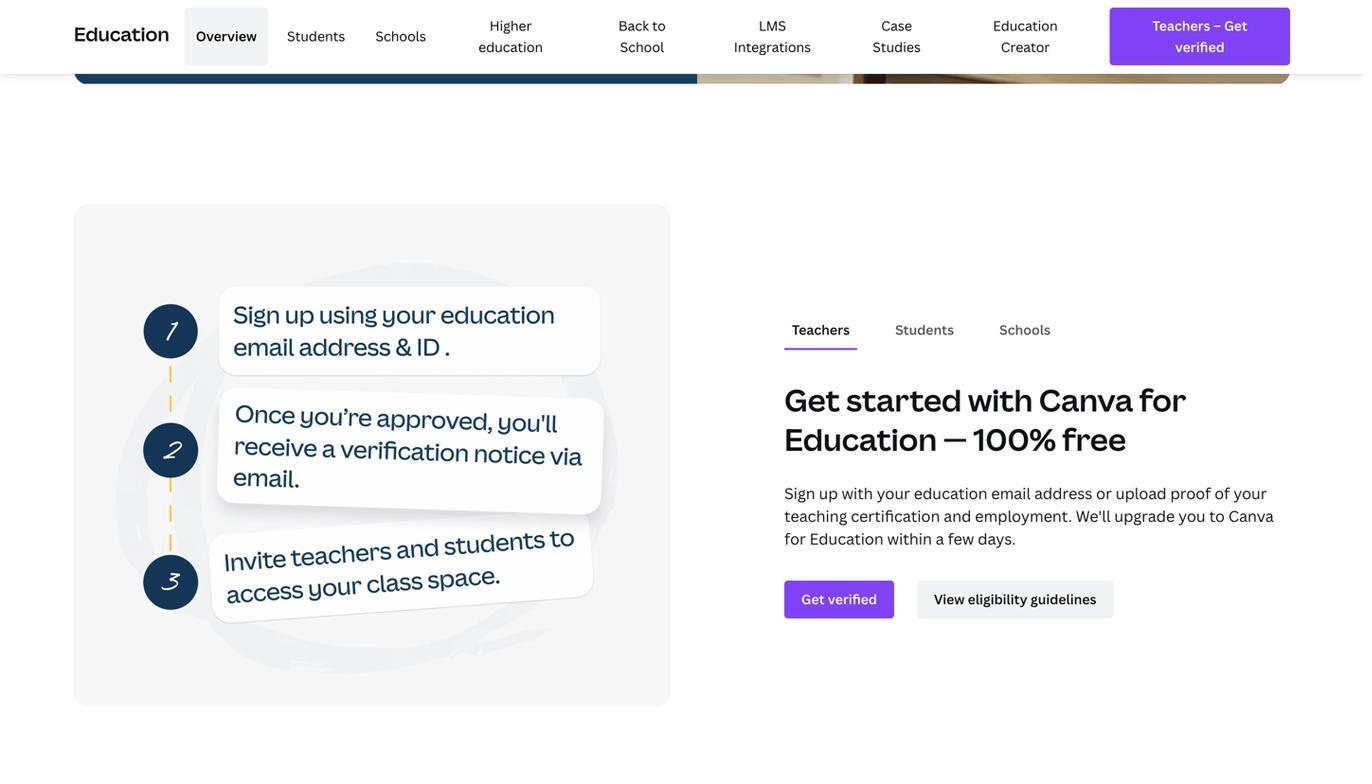 Task type: describe. For each thing, give the bounding box(es) containing it.
started
[[846, 379, 962, 421]]

canva inside sign up with your education email address or upload proof of your teaching certification and employment. we'll upgrade you to canva for education within a few days.
[[1228, 506, 1274, 526]]

canva inside get started with canva for education — 100% free
[[1039, 379, 1133, 421]]

back
[[618, 17, 649, 35]]

certification
[[851, 506, 940, 526]]

you
[[1179, 506, 1206, 526]]

higher education
[[479, 17, 543, 56]]

education inside higher education link
[[479, 38, 543, 56]]

to inside back to school
[[652, 17, 666, 35]]

schools link
[[364, 8, 437, 65]]

and
[[944, 506, 971, 526]]

teachers – get verified image
[[1127, 15, 1273, 58]]

schools inside schools link
[[376, 27, 426, 45]]

lms
[[759, 17, 786, 35]]

education creator
[[993, 17, 1058, 56]]

overview
[[196, 27, 257, 45]]

case studies link
[[845, 8, 949, 65]]

lms integrations
[[734, 17, 811, 56]]

students button
[[888, 312, 962, 348]]

email
[[991, 483, 1031, 503]]

education element
[[74, 0, 1290, 73]]

or
[[1096, 483, 1112, 503]]

higher
[[490, 17, 532, 35]]

lms integrations link
[[708, 8, 837, 65]]

students inside button
[[895, 321, 954, 339]]

100%
[[973, 419, 1056, 460]]

within
[[887, 528, 932, 549]]

verification workflow image
[[74, 204, 671, 706]]

with for started
[[968, 379, 1033, 421]]

with for up
[[842, 483, 873, 503]]

education creator link
[[956, 8, 1095, 65]]

—
[[943, 419, 967, 460]]



Task type: vqa. For each thing, say whether or not it's contained in the screenshot.
ChampsRaise button
no



Task type: locate. For each thing, give the bounding box(es) containing it.
1 horizontal spatial schools
[[999, 321, 1051, 339]]

1 vertical spatial to
[[1209, 506, 1225, 526]]

case
[[881, 17, 912, 35]]

0 horizontal spatial canva
[[1039, 379, 1133, 421]]

to down of
[[1209, 506, 1225, 526]]

sign up with your education email address or upload proof of your teaching certification and employment. we'll upgrade you to canva for education within a few days. tab panel
[[784, 467, 1290, 634]]

case studies
[[873, 17, 921, 56]]

canva
[[1039, 379, 1133, 421], [1228, 506, 1274, 526]]

menu bar
[[177, 8, 1095, 65]]

of
[[1215, 483, 1230, 503]]

address
[[1034, 483, 1093, 503]]

to
[[652, 17, 666, 35], [1209, 506, 1225, 526]]

education inside sign up with your education email address or upload proof of your teaching certification and employment. we'll upgrade you to canva for education within a few days.
[[914, 483, 988, 503]]

we'll
[[1076, 506, 1111, 526]]

0 vertical spatial education
[[479, 38, 543, 56]]

teaching
[[784, 506, 847, 526]]

1 horizontal spatial to
[[1209, 506, 1225, 526]]

days.
[[978, 528, 1016, 549]]

your right of
[[1234, 483, 1267, 503]]

free
[[1062, 419, 1126, 460]]

for
[[1139, 379, 1186, 421], [784, 528, 806, 549]]

overview link
[[184, 8, 268, 65]]

0 vertical spatial with
[[968, 379, 1033, 421]]

education inside get started with canva for education — 100% free
[[784, 419, 937, 460]]

schools inside schools button
[[999, 321, 1051, 339]]

with right up
[[842, 483, 873, 503]]

get
[[784, 379, 840, 421]]

sign up with your education email address or upload proof of your teaching certification and employment. we'll upgrade you to canva for education within a few days.
[[784, 483, 1274, 549]]

0 horizontal spatial education
[[479, 38, 543, 56]]

education
[[479, 38, 543, 56], [914, 483, 988, 503]]

0 horizontal spatial schools
[[376, 27, 426, 45]]

0 horizontal spatial for
[[784, 528, 806, 549]]

0 horizontal spatial students
[[287, 27, 345, 45]]

students inside menu bar
[[287, 27, 345, 45]]

sign
[[784, 483, 815, 503]]

teachers
[[792, 321, 850, 339]]

education inside sign up with your education email address or upload proof of your teaching certification and employment. we'll upgrade you to canva for education within a few days.
[[810, 528, 884, 549]]

0 horizontal spatial with
[[842, 483, 873, 503]]

with inside get started with canva for education — 100% free
[[968, 379, 1033, 421]]

higher education link
[[445, 8, 576, 65]]

1 vertical spatial schools
[[999, 321, 1051, 339]]

with inside sign up with your education email address or upload proof of your teaching certification and employment. we'll upgrade you to canva for education within a few days.
[[842, 483, 873, 503]]

canva down schools button
[[1039, 379, 1133, 421]]

1 horizontal spatial with
[[968, 379, 1033, 421]]

1 horizontal spatial education
[[914, 483, 988, 503]]

1 horizontal spatial canva
[[1228, 506, 1274, 526]]

your up "certification"
[[877, 483, 910, 503]]

schools
[[376, 27, 426, 45], [999, 321, 1051, 339]]

students link
[[276, 8, 357, 65]]

0 vertical spatial canva
[[1039, 379, 1133, 421]]

0 vertical spatial to
[[652, 17, 666, 35]]

upload
[[1116, 483, 1167, 503]]

1 vertical spatial education
[[914, 483, 988, 503]]

0 vertical spatial students
[[287, 27, 345, 45]]

for inside get started with canva for education — 100% free
[[1139, 379, 1186, 421]]

education inside education creator 'link'
[[993, 17, 1058, 35]]

up
[[819, 483, 838, 503]]

0 horizontal spatial to
[[652, 17, 666, 35]]

1 horizontal spatial your
[[1234, 483, 1267, 503]]

0 horizontal spatial your
[[877, 483, 910, 503]]

1 horizontal spatial students
[[895, 321, 954, 339]]

upgrade
[[1114, 506, 1175, 526]]

menu bar inside education element
[[177, 8, 1095, 65]]

canva down of
[[1228, 506, 1274, 526]]

students up started
[[895, 321, 954, 339]]

school
[[620, 38, 664, 56]]

employment.
[[975, 506, 1072, 526]]

1 vertical spatial for
[[784, 528, 806, 549]]

few
[[948, 528, 974, 549]]

schools button
[[992, 312, 1058, 348]]

1 vertical spatial with
[[842, 483, 873, 503]]

for inside sign up with your education email address or upload proof of your teaching certification and employment. we'll upgrade you to canva for education within a few days.
[[784, 528, 806, 549]]

education down higher
[[479, 38, 543, 56]]

1 horizontal spatial for
[[1139, 379, 1186, 421]]

proof
[[1170, 483, 1211, 503]]

1 your from the left
[[877, 483, 910, 503]]

a
[[936, 528, 944, 549]]

students left schools link
[[287, 27, 345, 45]]

to right back at the left of page
[[652, 17, 666, 35]]

back to school
[[618, 17, 666, 56]]

integrations
[[734, 38, 811, 56]]

get started with canva for education — 100% free
[[784, 379, 1186, 460]]

your
[[877, 483, 910, 503], [1234, 483, 1267, 503]]

to inside sign up with your education email address or upload proof of your teaching certification and employment. we'll upgrade you to canva for education within a few days.
[[1209, 506, 1225, 526]]

2 your from the left
[[1234, 483, 1267, 503]]

creator
[[1001, 38, 1050, 56]]

1 vertical spatial canva
[[1228, 506, 1274, 526]]

1 vertical spatial students
[[895, 321, 954, 339]]

with
[[968, 379, 1033, 421], [842, 483, 873, 503]]

for down the teaching
[[784, 528, 806, 549]]

for right free
[[1139, 379, 1186, 421]]

with right —
[[968, 379, 1033, 421]]

0 vertical spatial schools
[[376, 27, 426, 45]]

teachers button
[[784, 312, 857, 348]]

education up and
[[914, 483, 988, 503]]

education
[[993, 17, 1058, 35], [74, 21, 169, 47], [784, 419, 937, 460], [810, 528, 884, 549]]

students
[[287, 27, 345, 45], [895, 321, 954, 339]]

0 vertical spatial for
[[1139, 379, 1186, 421]]

menu bar containing higher education
[[177, 8, 1095, 65]]

studies
[[873, 38, 921, 56]]

back to school link
[[584, 8, 700, 65]]



